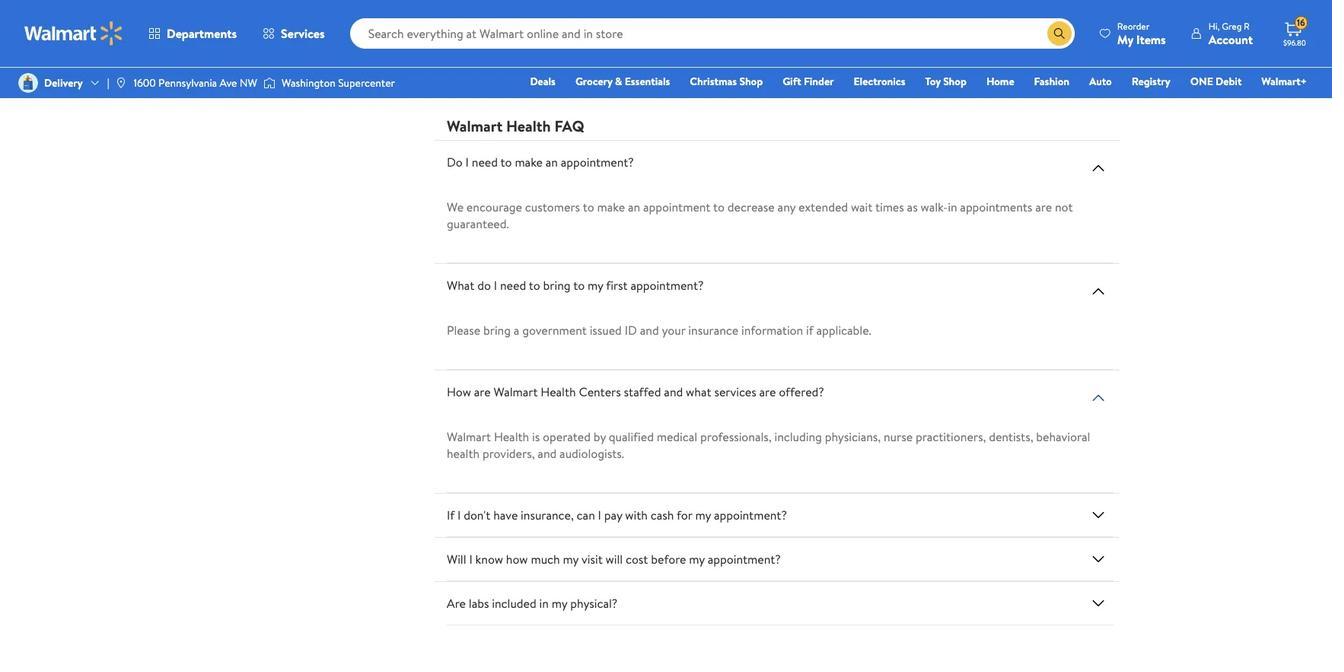 Task type: locate. For each thing, give the bounding box(es) containing it.
help
[[498, 69, 521, 86]]

bring up government
[[543, 278, 571, 294]]

encourage
[[467, 199, 522, 216]]

make for need
[[515, 154, 543, 171]]

are right services
[[760, 384, 776, 401]]

 image right |
[[115, 77, 128, 89]]

physicians,
[[825, 429, 881, 446]]

health inside walmart health is operated by qualified medical professionals, including physicians, nurse practitioners, dentists, behavioral health providers, and audiologists.
[[494, 429, 529, 446]]

included
[[492, 596, 537, 613]]

finder
[[804, 74, 834, 89]]

staffed
[[624, 384, 661, 401]]

0 horizontal spatial  image
[[18, 73, 38, 93]]

walmart for walmart health is operated by qualified medical professionals, including physicians, nurse practitioners, dentists, behavioral health providers, and audiologists.
[[447, 429, 491, 446]]

healthy
[[590, 69, 629, 86]]

customers
[[525, 199, 580, 216]]

i right if
[[458, 508, 461, 524]]

0 vertical spatial need
[[472, 154, 498, 171]]

please bring a government issued id and your insurance information if applicable.
[[447, 323, 872, 339]]

what do i need to bring to my first appointment?
[[447, 278, 704, 294]]

1 horizontal spatial make
[[597, 199, 625, 216]]

shop for christmas shop
[[740, 74, 763, 89]]

an down faq
[[546, 154, 558, 171]]

insurance
[[689, 323, 739, 339]]

medical
[[657, 429, 698, 446]]

labs
[[469, 596, 489, 613]]

need right do
[[500, 278, 526, 294]]

walk-
[[921, 199, 948, 216]]

0 horizontal spatial bring
[[484, 323, 511, 339]]

16
[[1298, 16, 1306, 29]]

bring
[[543, 278, 571, 294], [484, 323, 511, 339]]

make for customers
[[597, 199, 625, 216]]

in inside we encourage customers to make an appointment to decrease any extended wait times as walk-in appointments are not guaranteed.
[[948, 199, 958, 216]]

need
[[472, 154, 498, 171], [500, 278, 526, 294]]

shop down (available
[[740, 74, 763, 89]]

behavioral
[[498, 27, 560, 46]]

1600 pennsylvania ave nw
[[134, 75, 257, 91]]

$96.80
[[1284, 37, 1307, 48]]

health inside behavioral health our caring counselors and psychiatrists (available in some places) help you develop healthy habits and provide support.
[[564, 27, 604, 46]]

are left not
[[1036, 199, 1053, 216]]

appointment? down faq
[[561, 154, 634, 171]]

toy shop
[[926, 74, 967, 89]]

need right "do"
[[472, 154, 498, 171]]

Walmart Site-Wide search field
[[350, 18, 1075, 49]]

(available
[[707, 52, 756, 69]]

and right habits
[[666, 69, 685, 86]]

i left pay
[[598, 508, 602, 524]]

appointment? right for
[[714, 508, 787, 524]]

and right providers,
[[538, 446, 557, 463]]

grocery & essentials
[[576, 74, 670, 89]]

for
[[677, 508, 693, 524]]

health
[[447, 446, 480, 463]]

walmart health is operated by qualified medical professionals, including physicians, nurse practitioners, dentists, behavioral health providers, and audiologists.
[[447, 429, 1091, 463]]

1 horizontal spatial in
[[759, 52, 768, 69]]

appointments
[[961, 199, 1033, 216]]

if
[[447, 508, 455, 524]]

and
[[617, 52, 636, 69], [666, 69, 685, 86], [640, 323, 659, 339], [664, 384, 683, 401], [538, 446, 557, 463]]

our
[[498, 52, 519, 69]]

in inside behavioral health our caring counselors and psychiatrists (available in some places) help you develop healthy habits and provide support.
[[759, 52, 768, 69]]

know
[[476, 552, 503, 569]]

1 horizontal spatial  image
[[115, 77, 128, 89]]

1 vertical spatial an
[[628, 199, 641, 216]]

are labs included in my physical? image
[[1090, 595, 1108, 613]]

health left centers
[[541, 384, 576, 401]]

providers,
[[483, 446, 535, 463]]

fashion link
[[1028, 73, 1077, 90]]

walmart up the is
[[494, 384, 538, 401]]

do i need to make an appointment? image
[[1090, 160, 1108, 178]]

r
[[1244, 19, 1250, 32]]

pay
[[605, 508, 623, 524]]

make
[[515, 154, 543, 171], [597, 199, 625, 216]]

2 shop from the left
[[944, 74, 967, 89]]

1 shop from the left
[[740, 74, 763, 89]]

 image
[[18, 73, 38, 93], [115, 77, 128, 89]]

search icon image
[[1054, 27, 1066, 40]]

1 vertical spatial need
[[500, 278, 526, 294]]

2 horizontal spatial in
[[948, 199, 958, 216]]

health up do i need to make an appointment?
[[506, 116, 551, 137]]

0 horizontal spatial an
[[546, 154, 558, 171]]

reorder my items
[[1118, 19, 1167, 48]]

make right 'customers' at the left of page
[[597, 199, 625, 216]]

have
[[494, 508, 518, 524]]

health for is
[[494, 429, 529, 446]]

practitioners,
[[916, 429, 986, 446]]

make inside we encourage customers to make an appointment to decrease any extended wait times as walk-in appointments are not guaranteed.
[[597, 199, 625, 216]]

1 vertical spatial walmart
[[494, 384, 538, 401]]

 image for delivery
[[18, 73, 38, 93]]

one
[[1191, 74, 1214, 89]]

id
[[625, 323, 637, 339]]

services
[[281, 25, 325, 42]]

before
[[651, 552, 687, 569]]

registry link
[[1125, 73, 1178, 90]]

0 horizontal spatial shop
[[740, 74, 763, 89]]

0 vertical spatial an
[[546, 154, 558, 171]]

a
[[514, 323, 520, 339]]

christmas shop link
[[683, 73, 770, 90]]

to left first
[[574, 278, 585, 294]]

times
[[876, 199, 905, 216]]

gift finder link
[[776, 73, 841, 90]]

services button
[[250, 15, 338, 52]]

i right will
[[469, 552, 473, 569]]

 image
[[263, 75, 276, 91]]

0 horizontal spatial make
[[515, 154, 543, 171]]

1 horizontal spatial shop
[[944, 74, 967, 89]]

2 vertical spatial walmart
[[447, 429, 491, 446]]

insurance,
[[521, 508, 574, 524]]

health up "counselors"
[[564, 27, 604, 46]]

we encourage customers to make an appointment to decrease any extended wait times as walk-in appointments are not guaranteed.
[[447, 199, 1073, 233]]

extended
[[799, 199, 848, 216]]

are labs included in my physical?
[[447, 596, 618, 613]]

shop right 'toy'
[[944, 74, 967, 89]]

bring left a on the left
[[484, 323, 511, 339]]

i for know
[[469, 552, 473, 569]]

psychiatrists
[[639, 52, 704, 69]]

0 vertical spatial walmart
[[447, 116, 503, 137]]

can
[[577, 508, 595, 524]]

we
[[447, 199, 464, 216]]

cost
[[626, 552, 648, 569]]

i for need
[[466, 154, 469, 171]]

shop for toy shop
[[944, 74, 967, 89]]

i right "do"
[[466, 154, 469, 171]]

health left the is
[[494, 429, 529, 446]]

1 vertical spatial in
[[948, 199, 958, 216]]

2 horizontal spatial are
[[1036, 199, 1053, 216]]

1 vertical spatial make
[[597, 199, 625, 216]]

1 horizontal spatial an
[[628, 199, 641, 216]]

your
[[662, 323, 686, 339]]

an left appointment
[[628, 199, 641, 216]]

make down walmart health faq
[[515, 154, 543, 171]]

toy
[[926, 74, 941, 89]]

support.
[[730, 69, 774, 86]]

in right included
[[540, 596, 549, 613]]

in right as
[[948, 199, 958, 216]]

to down walmart health faq
[[501, 154, 512, 171]]

 image left 'delivery'
[[18, 73, 38, 93]]

centers
[[579, 384, 621, 401]]

health for our
[[564, 27, 604, 46]]

provide
[[688, 69, 727, 86]]

in
[[759, 52, 768, 69], [948, 199, 958, 216], [540, 596, 549, 613]]

0 vertical spatial make
[[515, 154, 543, 171]]

in left some
[[759, 52, 768, 69]]

walmart up "do"
[[447, 116, 503, 137]]

do
[[478, 278, 491, 294]]

2 vertical spatial in
[[540, 596, 549, 613]]

including
[[775, 429, 822, 446]]

grocery
[[576, 74, 613, 89]]

walmart down how
[[447, 429, 491, 446]]

walmart inside walmart health is operated by qualified medical professionals, including physicians, nurse practitioners, dentists, behavioral health providers, and audiologists.
[[447, 429, 491, 446]]

0 vertical spatial bring
[[543, 278, 571, 294]]

first
[[606, 278, 628, 294]]

delivery
[[44, 75, 83, 91]]

items
[[1137, 31, 1167, 48]]

0 vertical spatial in
[[759, 52, 768, 69]]

counselors
[[557, 52, 614, 69]]

are right how
[[474, 384, 491, 401]]

an inside we encourage customers to make an appointment to decrease any extended wait times as walk-in appointments are not guaranteed.
[[628, 199, 641, 216]]

0 horizontal spatial need
[[472, 154, 498, 171]]

my right for
[[696, 508, 711, 524]]

1 vertical spatial bring
[[484, 323, 511, 339]]



Task type: describe. For each thing, give the bounding box(es) containing it.
supercenter
[[338, 75, 395, 91]]

with
[[626, 508, 648, 524]]

deals link
[[524, 73, 563, 90]]

hi, greg r account
[[1209, 19, 1254, 48]]

fashion
[[1035, 74, 1070, 89]]

faq
[[555, 116, 585, 137]]

physical?
[[571, 596, 618, 613]]

departments button
[[136, 15, 250, 52]]

hi,
[[1209, 19, 1220, 32]]

home
[[987, 74, 1015, 89]]

government
[[523, 323, 587, 339]]

auto
[[1090, 74, 1112, 89]]

christmas shop
[[690, 74, 763, 89]]

is
[[532, 429, 540, 446]]

and inside walmart health is operated by qualified medical professionals, including physicians, nurse practitioners, dentists, behavioral health providers, and audiologists.
[[538, 446, 557, 463]]

dentists,
[[989, 429, 1034, 446]]

as
[[907, 199, 918, 216]]

you
[[524, 69, 543, 86]]

how are walmart health centers staffed and what services are offered? image
[[1090, 390, 1108, 408]]

walmart image
[[24, 21, 123, 46]]

one debit
[[1191, 74, 1242, 89]]

audiologists.
[[560, 446, 624, 463]]

washington supercenter
[[282, 75, 395, 91]]

caring
[[522, 52, 554, 69]]

do i need to make an appointment?
[[447, 154, 634, 171]]

issued
[[590, 323, 622, 339]]

any
[[778, 199, 796, 216]]

information
[[742, 323, 804, 339]]

an for appointment?
[[546, 154, 558, 171]]

develop
[[546, 69, 587, 86]]

my left "physical?"
[[552, 596, 568, 613]]

please
[[447, 323, 481, 339]]

auto link
[[1083, 73, 1119, 90]]

1 horizontal spatial need
[[500, 278, 526, 294]]

gift
[[783, 74, 802, 89]]

my left first
[[588, 278, 604, 294]]

how
[[447, 384, 471, 401]]

cash
[[651, 508, 674, 524]]

how are walmart health centers staffed and what services are offered?
[[447, 384, 825, 401]]

&
[[615, 74, 623, 89]]

debit
[[1216, 74, 1242, 89]]

decrease
[[728, 199, 775, 216]]

walmart for walmart health faq
[[447, 116, 503, 137]]

guaranteed.
[[447, 216, 509, 233]]

an for appointment
[[628, 199, 641, 216]]

greg
[[1222, 19, 1242, 32]]

will i know how much my visit will cost before my appointment? image
[[1090, 551, 1108, 569]]

will
[[606, 552, 623, 569]]

and up grocery & essentials
[[617, 52, 636, 69]]

toy shop link
[[919, 73, 974, 90]]

departments
[[167, 25, 237, 42]]

how
[[506, 552, 528, 569]]

and left "what"
[[664, 384, 683, 401]]

my
[[1118, 31, 1134, 48]]

and right id
[[640, 323, 659, 339]]

Search search field
[[350, 18, 1075, 49]]

0 horizontal spatial in
[[540, 596, 549, 613]]

appointment
[[643, 199, 711, 216]]

visit
[[582, 552, 603, 569]]

pennsylvania
[[158, 75, 217, 91]]

what
[[447, 278, 475, 294]]

christmas
[[690, 74, 737, 89]]

services
[[715, 384, 757, 401]]

places)
[[802, 52, 839, 69]]

offered?
[[779, 384, 825, 401]]

appointment? right before
[[708, 552, 781, 569]]

what do i need to bring to my first appointment? image
[[1090, 283, 1108, 301]]

essentials
[[625, 74, 670, 89]]

to up government
[[529, 278, 541, 294]]

if
[[807, 323, 814, 339]]

account
[[1209, 31, 1254, 48]]

 image for 1600 pennsylvania ave nw
[[115, 77, 128, 89]]

0 horizontal spatial are
[[474, 384, 491, 401]]

appointment? up your
[[631, 278, 704, 294]]

are inside we encourage customers to make an appointment to decrease any extended wait times as walk-in appointments are not guaranteed.
[[1036, 199, 1053, 216]]

operated
[[543, 429, 591, 446]]

if i don't have insurance, can i pay with cash for my appointment? image
[[1090, 507, 1108, 525]]

i for don't
[[458, 508, 461, 524]]

professionals,
[[701, 429, 772, 446]]

registry
[[1132, 74, 1171, 89]]

will
[[447, 552, 466, 569]]

to right 'customers' at the left of page
[[583, 199, 595, 216]]

deals
[[530, 74, 556, 89]]

behavioral health our caring counselors and psychiatrists (available in some places) help you develop healthy habits and provide support.
[[498, 27, 839, 86]]

to left decrease
[[714, 199, 725, 216]]

one debit link
[[1184, 73, 1249, 90]]

what
[[686, 384, 712, 401]]

behavioralhealth image
[[449, 27, 486, 64]]

are
[[447, 596, 466, 613]]

1 horizontal spatial bring
[[543, 278, 571, 294]]

|
[[107, 75, 109, 91]]

health for faq
[[506, 116, 551, 137]]

walmart+ link
[[1255, 73, 1314, 90]]

1 horizontal spatial are
[[760, 384, 776, 401]]

i right do
[[494, 278, 497, 294]]

1600
[[134, 75, 156, 91]]

some
[[771, 52, 799, 69]]

if i don't have insurance, can i pay with cash for my appointment?
[[447, 508, 787, 524]]

by
[[594, 429, 606, 446]]

do
[[447, 154, 463, 171]]

electronics link
[[847, 73, 913, 90]]

my left visit
[[563, 552, 579, 569]]

my right before
[[689, 552, 705, 569]]



Task type: vqa. For each thing, say whether or not it's contained in the screenshot.
Deals link
yes



